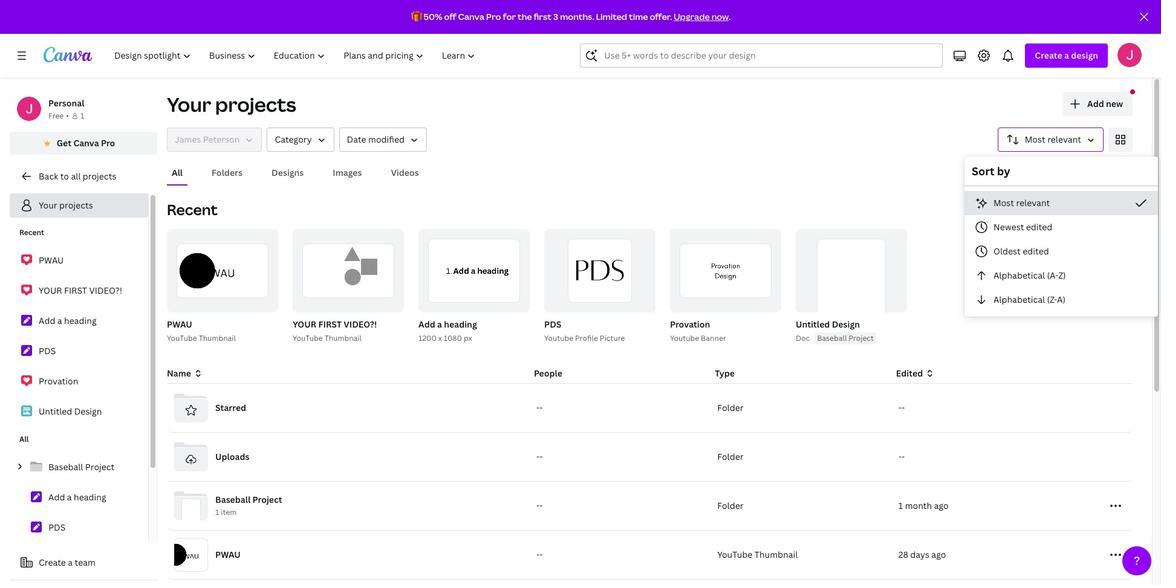 Task type: describe. For each thing, give the bounding box(es) containing it.
pds youtube profile picture
[[545, 319, 625, 344]]

provation button
[[671, 318, 711, 333]]

the
[[518, 11, 532, 22]]

relevant inside sort by button
[[1048, 134, 1082, 145]]

3
[[554, 11, 559, 22]]

2
[[518, 298, 522, 307]]

all button
[[167, 162, 188, 185]]

your inside "link"
[[39, 200, 57, 211]]

1 inside baseball project 1 item
[[215, 508, 219, 518]]

baseball project inside button
[[818, 333, 874, 344]]

alphabetical (a-z)
[[994, 270, 1067, 281]]

designs
[[272, 167, 304, 179]]

alphabetical (z-a) option
[[965, 288, 1159, 312]]

edited for oldest edited
[[1024, 246, 1050, 257]]

youtube inside pwau youtube thumbnail
[[167, 333, 197, 344]]

pds inside pds youtube profile picture
[[545, 319, 562, 330]]

list containing baseball project
[[10, 455, 148, 586]]

Sort by button
[[998, 128, 1104, 152]]

provation link
[[10, 369, 148, 395]]

pds for first 'pds' link from the bottom of the page
[[48, 522, 66, 534]]

sort by list box
[[965, 191, 1159, 312]]

heading for first add a heading link from the bottom
[[74, 492, 106, 504]]

your first video?!
[[39, 285, 122, 297]]

1 vertical spatial recent
[[19, 228, 44, 238]]

a inside add a heading 1200 x 1080 px
[[438, 319, 442, 330]]

type
[[716, 368, 735, 379]]

banner
[[701, 333, 727, 344]]

back to all projects link
[[10, 165, 157, 189]]

1 add a heading link from the top
[[10, 309, 148, 334]]

your first video?! link
[[10, 278, 148, 304]]

category
[[275, 134, 312, 145]]

upgrade now button
[[674, 11, 729, 22]]

alphabetical (z-a) button
[[965, 288, 1159, 312]]

james peterson image
[[1118, 43, 1143, 67]]

50%
[[424, 11, 443, 22]]

designs button
[[267, 162, 309, 185]]

folders button
[[207, 162, 248, 185]]

pwau youtube thumbnail
[[167, 319, 236, 344]]

3 folder from the top
[[718, 500, 744, 512]]

28
[[899, 550, 909, 561]]

videos
[[391, 167, 419, 179]]

thumbnail inside pwau youtube thumbnail
[[199, 333, 236, 344]]

sort
[[973, 164, 995, 179]]

first for your first video?!
[[64, 285, 87, 297]]

2 add a heading link from the top
[[10, 485, 148, 511]]

get canva pro
[[57, 137, 115, 149]]

baseball project button
[[815, 333, 877, 345]]

offer.
[[650, 11, 673, 22]]

z)
[[1059, 270, 1067, 281]]

project inside baseball project 1 item
[[253, 495, 282, 506]]

new
[[1107, 98, 1124, 110]]

(a-
[[1048, 270, 1059, 281]]

profile
[[576, 333, 598, 344]]

james peterson
[[175, 134, 240, 145]]

design inside button
[[833, 319, 861, 330]]

most relevant inside button
[[994, 197, 1051, 209]]

1 horizontal spatial your
[[167, 91, 211, 117]]

1 vertical spatial untitled design
[[39, 406, 102, 418]]

0 vertical spatial your projects
[[167, 91, 296, 117]]

item
[[221, 508, 237, 518]]

your for your first video?! youtube thumbnail
[[293, 319, 317, 330]]

james
[[175, 134, 201, 145]]

name
[[167, 368, 191, 379]]

alphabetical (a-z) button
[[965, 264, 1159, 288]]

images
[[333, 167, 362, 179]]

add new
[[1088, 98, 1124, 110]]

2 horizontal spatial youtube
[[718, 550, 753, 561]]

provation for provation youtube banner
[[671, 319, 711, 330]]

add new button
[[1064, 92, 1134, 116]]

modified
[[369, 134, 405, 145]]

px
[[464, 333, 472, 344]]

for
[[503, 11, 516, 22]]

limited
[[596, 11, 628, 22]]

1 for 1
[[80, 111, 84, 121]]

ago for 28 days ago
[[932, 550, 947, 561]]

1 horizontal spatial recent
[[167, 200, 218, 220]]

🎁
[[411, 11, 422, 22]]

personal
[[48, 97, 84, 109]]

a down baseball project link
[[67, 492, 72, 504]]

peterson
[[203, 134, 240, 145]]

1 horizontal spatial pro
[[486, 11, 501, 22]]

name button
[[167, 367, 203, 381]]

pds button
[[545, 318, 562, 333]]

projects inside "link"
[[59, 200, 93, 211]]

add down baseball project link
[[48, 492, 65, 504]]

oldest edited
[[994, 246, 1050, 257]]

Owner button
[[167, 128, 262, 152]]

your for your first video?!
[[39, 285, 62, 297]]

project inside baseball project link
[[85, 462, 115, 473]]

baseball inside list
[[48, 462, 83, 473]]

create a team button
[[10, 551, 157, 576]]

baseball inside button
[[818, 333, 848, 344]]

most relevant button
[[965, 191, 1159, 215]]

create a team
[[39, 557, 96, 569]]

images button
[[328, 162, 367, 185]]

add down the 'your first video?!' link
[[39, 315, 55, 327]]

edited button
[[897, 367, 1068, 381]]

date
[[347, 134, 367, 145]]

untitled inside list
[[39, 406, 72, 418]]

time
[[629, 11, 649, 22]]

oldest edited button
[[965, 240, 1159, 264]]

thumbnail inside your first video?! youtube thumbnail
[[325, 333, 362, 344]]

video?! for your first video?!
[[89, 285, 122, 297]]

newest edited
[[994, 221, 1053, 233]]

oldest edited option
[[965, 240, 1159, 264]]

your first video?! youtube thumbnail
[[293, 319, 377, 344]]

baseball project link
[[10, 455, 148, 481]]

newest edited option
[[965, 215, 1159, 240]]

sort by
[[973, 164, 1011, 179]]

2 horizontal spatial thumbnail
[[755, 550, 798, 561]]

of
[[510, 298, 516, 307]]

pwau inside pwau youtube thumbnail
[[167, 319, 192, 330]]

edited for newest edited
[[1027, 221, 1053, 233]]

by
[[998, 164, 1011, 179]]

0 vertical spatial projects
[[215, 91, 296, 117]]

free
[[48, 111, 64, 121]]

baseball project inside list
[[48, 462, 115, 473]]

provation for provation
[[39, 376, 78, 387]]

off
[[444, 11, 457, 22]]

1200
[[419, 333, 437, 344]]

1 vertical spatial projects
[[83, 171, 116, 182]]

project inside baseball project button
[[849, 333, 874, 344]]

most inside button
[[994, 197, 1015, 209]]

people
[[534, 368, 563, 379]]

get canva pro button
[[10, 132, 157, 155]]

your projects inside "link"
[[39, 200, 93, 211]]



Task type: vqa. For each thing, say whether or not it's contained in the screenshot.
.
yes



Task type: locate. For each thing, give the bounding box(es) containing it.
most relevant up newest edited
[[994, 197, 1051, 209]]

x
[[439, 333, 442, 344]]

your projects link
[[10, 194, 148, 218]]

1 for 1 month ago
[[899, 500, 904, 512]]

untitled design
[[796, 319, 861, 330], [39, 406, 102, 418]]

heading inside add a heading 1200 x 1080 px
[[444, 319, 477, 330]]

0 horizontal spatial baseball
[[48, 462, 83, 473]]

relevant up newest edited
[[1017, 197, 1051, 209]]

a up x
[[438, 319, 442, 330]]

1 horizontal spatial provation
[[671, 319, 711, 330]]

heading up px
[[444, 319, 477, 330]]

None search field
[[581, 44, 944, 68]]

alphabetical (z-a)
[[994, 294, 1066, 306]]

pds for 1st 'pds' link from the top of the page
[[39, 346, 56, 357]]

baseball project 1 item
[[215, 495, 282, 518]]

1 pds link from the top
[[10, 339, 148, 364]]

video?! for your first video?! youtube thumbnail
[[344, 319, 377, 330]]

a
[[1065, 50, 1070, 61], [57, 315, 62, 327], [438, 319, 442, 330], [67, 492, 72, 504], [68, 557, 73, 569]]

baseball up item
[[215, 495, 251, 506]]

a down the 'your first video?!' link
[[57, 315, 62, 327]]

create for create a design
[[1036, 50, 1063, 61]]

0 horizontal spatial thumbnail
[[199, 333, 236, 344]]

edited up oldest edited
[[1027, 221, 1053, 233]]

0 vertical spatial ago
[[935, 500, 949, 512]]

create
[[1036, 50, 1063, 61], [39, 557, 66, 569]]

list
[[10, 248, 148, 425], [10, 455, 148, 586]]

design down provation link
[[74, 406, 102, 418]]

2 alphabetical from the top
[[994, 294, 1046, 306]]

get
[[57, 137, 71, 149]]

1 horizontal spatial thumbnail
[[325, 333, 362, 344]]

heading for 2nd add a heading link from the bottom
[[64, 315, 97, 327]]

edited inside "button"
[[1024, 246, 1050, 257]]

baseball inside baseball project 1 item
[[215, 495, 251, 506]]

1 horizontal spatial youtube
[[293, 333, 323, 344]]

most
[[1026, 134, 1046, 145], [994, 197, 1015, 209]]

0 horizontal spatial provation
[[39, 376, 78, 387]]

create a design button
[[1026, 44, 1109, 68]]

1 vertical spatial untitled
[[39, 406, 72, 418]]

1 vertical spatial project
[[85, 462, 115, 473]]

0 vertical spatial first
[[64, 285, 87, 297]]

1 vertical spatial video?!
[[344, 319, 377, 330]]

0 vertical spatial create
[[1036, 50, 1063, 61]]

add a heading
[[39, 315, 97, 327], [48, 492, 106, 504]]

projects up peterson
[[215, 91, 296, 117]]

alphabetical
[[994, 270, 1046, 281], [994, 294, 1046, 306]]

1 left the of
[[505, 298, 508, 307]]

first
[[534, 11, 552, 22]]

folders
[[212, 167, 243, 179]]

alphabetical for alphabetical (a-z)
[[994, 270, 1046, 281]]

(z-
[[1048, 294, 1058, 306]]

youtube inside provation youtube banner
[[671, 333, 700, 344]]

0 vertical spatial your
[[167, 91, 211, 117]]

your up james at the top of the page
[[167, 91, 211, 117]]

2 list from the top
[[10, 455, 148, 586]]

canva right off
[[458, 11, 485, 22]]

create left design on the top right of page
[[1036, 50, 1063, 61]]

baseball project down untitled design button
[[818, 333, 874, 344]]

now
[[712, 11, 729, 22]]

1 left item
[[215, 508, 219, 518]]

design up baseball project button
[[833, 319, 861, 330]]

1 vertical spatial add a heading
[[48, 492, 106, 504]]

oldest
[[994, 246, 1021, 257]]

to
[[60, 171, 69, 182]]

Date modified button
[[339, 128, 427, 152]]

untitled design down provation link
[[39, 406, 102, 418]]

youtube for provation
[[671, 333, 700, 344]]

back
[[39, 171, 58, 182]]

add inside add a heading 1200 x 1080 px
[[419, 319, 436, 330]]

2 vertical spatial pds
[[48, 522, 66, 534]]

0 vertical spatial baseball
[[818, 333, 848, 344]]

your projects up peterson
[[167, 91, 296, 117]]

0 horizontal spatial create
[[39, 557, 66, 569]]

add a heading down baseball project link
[[48, 492, 106, 504]]

add a heading link down the 'your first video?!' link
[[10, 309, 148, 334]]

1 horizontal spatial pwau
[[167, 319, 192, 330]]

add a heading button
[[419, 318, 477, 333]]

first
[[64, 285, 87, 297], [319, 319, 342, 330]]

youtube inside your first video?! youtube thumbnail
[[293, 333, 323, 344]]

team
[[75, 557, 96, 569]]

add a heading down the 'your first video?!' link
[[39, 315, 97, 327]]

1 horizontal spatial first
[[319, 319, 342, 330]]

1 left month
[[899, 500, 904, 512]]

1 folder from the top
[[718, 402, 744, 414]]

1 month ago
[[899, 500, 949, 512]]

edited inside button
[[1027, 221, 1053, 233]]

projects right all
[[83, 171, 116, 182]]

0 vertical spatial untitled
[[796, 319, 831, 330]]

baseball project down untitled design link
[[48, 462, 115, 473]]

most relevant
[[1026, 134, 1082, 145], [994, 197, 1051, 209]]

untitled design link
[[10, 399, 148, 425]]

1 vertical spatial create
[[39, 557, 66, 569]]

video?! inside list
[[89, 285, 122, 297]]

pwau down item
[[215, 550, 241, 561]]

provation
[[671, 319, 711, 330], [39, 376, 78, 387]]

1 vertical spatial your
[[293, 319, 317, 330]]

🎁 50% off canva pro for the first 3 months. limited time offer. upgrade now .
[[411, 11, 731, 22]]

pro
[[486, 11, 501, 22], [101, 137, 115, 149]]

1 vertical spatial first
[[319, 319, 342, 330]]

0 horizontal spatial video?!
[[89, 285, 122, 297]]

0 horizontal spatial your
[[39, 200, 57, 211]]

•
[[66, 111, 69, 121]]

picture
[[600, 333, 625, 344]]

canva inside get canva pro 'button'
[[73, 137, 99, 149]]

1080
[[444, 333, 462, 344]]

2 horizontal spatial baseball
[[818, 333, 848, 344]]

1 vertical spatial your
[[39, 200, 57, 211]]

1 vertical spatial list
[[10, 455, 148, 586]]

1 vertical spatial most relevant
[[994, 197, 1051, 209]]

1 vertical spatial baseball project
[[48, 462, 115, 473]]

2 vertical spatial folder
[[718, 500, 744, 512]]

untitled design button
[[796, 318, 861, 333]]

youtube thumbnail
[[718, 550, 798, 561]]

1 vertical spatial edited
[[1024, 246, 1050, 257]]

0 horizontal spatial all
[[19, 435, 29, 445]]

0 vertical spatial provation
[[671, 319, 711, 330]]

0 horizontal spatial your
[[39, 285, 62, 297]]

edited up alphabetical (a-z)
[[1024, 246, 1050, 257]]

0 vertical spatial edited
[[1027, 221, 1053, 233]]

starred
[[215, 402, 246, 414]]

0 horizontal spatial untitled design
[[39, 406, 102, 418]]

1 alphabetical from the top
[[994, 270, 1046, 281]]

1 vertical spatial pro
[[101, 137, 115, 149]]

relevant inside button
[[1017, 197, 1051, 209]]

provation up untitled design link
[[39, 376, 78, 387]]

projects down all
[[59, 200, 93, 211]]

untitled design up baseball project button
[[796, 319, 861, 330]]

0 horizontal spatial design
[[74, 406, 102, 418]]

untitled up the doc
[[796, 319, 831, 330]]

.
[[729, 11, 731, 22]]

0 vertical spatial pro
[[486, 11, 501, 22]]

your
[[39, 285, 62, 297], [293, 319, 317, 330]]

heading down the 'your first video?!' link
[[64, 315, 97, 327]]

1 vertical spatial pds link
[[10, 516, 148, 541]]

alphabetical inside alphabetical (a-z) button
[[994, 270, 1046, 281]]

1 horizontal spatial all
[[172, 167, 183, 179]]

create inside dropdown button
[[1036, 50, 1063, 61]]

provation up banner
[[671, 319, 711, 330]]

create left team on the left bottom
[[39, 557, 66, 569]]

ago right month
[[935, 500, 949, 512]]

1 horizontal spatial baseball project
[[818, 333, 874, 344]]

recent down 'your projects' "link"
[[19, 228, 44, 238]]

0 horizontal spatial pwau
[[39, 255, 64, 266]]

1 youtube from the left
[[545, 333, 574, 344]]

your projects down to
[[39, 200, 93, 211]]

0 vertical spatial most relevant
[[1026, 134, 1082, 145]]

add a heading for first add a heading link from the bottom
[[48, 492, 106, 504]]

a left team on the left bottom
[[68, 557, 73, 569]]

baseball down untitled design link
[[48, 462, 83, 473]]

0 vertical spatial folder
[[718, 402, 744, 414]]

all
[[172, 167, 183, 179], [19, 435, 29, 445]]

list containing pwau
[[10, 248, 148, 425]]

0 vertical spatial add a heading
[[39, 315, 97, 327]]

1 vertical spatial add a heading link
[[10, 485, 148, 511]]

add
[[1088, 98, 1105, 110], [39, 315, 55, 327], [419, 319, 436, 330], [48, 492, 65, 504]]

0 vertical spatial most
[[1026, 134, 1046, 145]]

top level navigation element
[[107, 44, 486, 68]]

project
[[849, 333, 874, 344], [85, 462, 115, 473], [253, 495, 282, 506]]

1 vertical spatial folder
[[718, 451, 744, 463]]

folder for starred
[[718, 402, 744, 414]]

youtube inside pds youtube profile picture
[[545, 333, 574, 344]]

0 vertical spatial add a heading link
[[10, 309, 148, 334]]

0 horizontal spatial project
[[85, 462, 115, 473]]

0 horizontal spatial first
[[64, 285, 87, 297]]

0 vertical spatial canva
[[458, 11, 485, 22]]

alphabetical down alphabetical (a-z)
[[994, 294, 1046, 306]]

provation youtube banner
[[671, 319, 727, 344]]

Search search field
[[605, 44, 919, 67]]

2 pds link from the top
[[10, 516, 148, 541]]

1 vertical spatial ago
[[932, 550, 947, 561]]

pwau up the 'your first video?!' link
[[39, 255, 64, 266]]

alphabetical inside alphabetical (z-a) button
[[994, 294, 1046, 306]]

pro up back to all projects link
[[101, 137, 115, 149]]

relevant down the add new 'dropdown button'
[[1048, 134, 1082, 145]]

pds link up team on the left bottom
[[10, 516, 148, 541]]

a inside dropdown button
[[1065, 50, 1070, 61]]

Category button
[[267, 128, 334, 152]]

1 vertical spatial pwau
[[167, 319, 192, 330]]

1 for 1 of 2
[[505, 298, 508, 307]]

baseball
[[818, 333, 848, 344], [48, 462, 83, 473], [215, 495, 251, 506]]

0 horizontal spatial youtube
[[545, 333, 574, 344]]

0 horizontal spatial your projects
[[39, 200, 93, 211]]

1 vertical spatial canva
[[73, 137, 99, 149]]

0 vertical spatial pds
[[545, 319, 562, 330]]

your down back
[[39, 200, 57, 211]]

canva right the get on the top of page
[[73, 137, 99, 149]]

0 vertical spatial your
[[39, 285, 62, 297]]

add a heading 1200 x 1080 px
[[419, 319, 477, 344]]

1 vertical spatial most
[[994, 197, 1015, 209]]

1 list from the top
[[10, 248, 148, 425]]

most relevant down the add new 'dropdown button'
[[1026, 134, 1082, 145]]

ago
[[935, 500, 949, 512], [932, 550, 947, 561]]

youtube
[[167, 333, 197, 344], [293, 333, 323, 344], [718, 550, 753, 561]]

untitled inside button
[[796, 319, 831, 330]]

0 horizontal spatial most
[[994, 197, 1015, 209]]

1 horizontal spatial baseball
[[215, 495, 251, 506]]

ago right days
[[932, 550, 947, 561]]

0 vertical spatial project
[[849, 333, 874, 344]]

1 vertical spatial pds
[[39, 346, 56, 357]]

folder for uploads
[[718, 451, 744, 463]]

pwau
[[39, 255, 64, 266], [167, 319, 192, 330], [215, 550, 241, 561]]

your first video?! button
[[293, 318, 377, 333]]

1 horizontal spatial canva
[[458, 11, 485, 22]]

edited
[[897, 368, 924, 379]]

first inside your first video?! youtube thumbnail
[[319, 319, 342, 330]]

1 vertical spatial baseball
[[48, 462, 83, 473]]

a left design on the top right of page
[[1065, 50, 1070, 61]]

recent down all button
[[167, 200, 218, 220]]

1 horizontal spatial create
[[1036, 50, 1063, 61]]

all
[[71, 171, 81, 182]]

add up 1200
[[419, 319, 436, 330]]

alphabetical (a-z) option
[[965, 264, 1159, 288]]

folder
[[718, 402, 744, 414], [718, 451, 744, 463], [718, 500, 744, 512]]

alphabetical down oldest edited
[[994, 270, 1046, 281]]

videos button
[[386, 162, 424, 185]]

1 horizontal spatial youtube
[[671, 333, 700, 344]]

-
[[537, 402, 540, 414], [540, 402, 543, 414], [899, 402, 902, 414], [902, 402, 906, 414], [537, 451, 540, 463], [540, 451, 543, 463], [899, 451, 902, 463], [902, 451, 906, 463], [537, 500, 540, 512], [540, 500, 543, 512], [537, 550, 540, 561], [540, 550, 543, 561]]

youtube
[[545, 333, 574, 344], [671, 333, 700, 344]]

your projects
[[167, 91, 296, 117], [39, 200, 93, 211]]

1 of 2
[[505, 298, 522, 307]]

0 horizontal spatial youtube
[[167, 333, 197, 344]]

pwau up name
[[167, 319, 192, 330]]

0 vertical spatial relevant
[[1048, 134, 1082, 145]]

0 horizontal spatial pro
[[101, 137, 115, 149]]

pro left for
[[486, 11, 501, 22]]

most inside sort by button
[[1026, 134, 1046, 145]]

a)
[[1058, 294, 1066, 306]]

newest edited button
[[965, 215, 1159, 240]]

date modified
[[347, 134, 405, 145]]

1 vertical spatial all
[[19, 435, 29, 445]]

baseball down untitled design button
[[818, 333, 848, 344]]

most relevant option
[[965, 191, 1159, 215]]

heading
[[64, 315, 97, 327], [444, 319, 477, 330], [74, 492, 106, 504]]

back to all projects
[[39, 171, 116, 182]]

1 vertical spatial your projects
[[39, 200, 93, 211]]

month
[[906, 500, 933, 512]]

design
[[1072, 50, 1099, 61]]

1 vertical spatial relevant
[[1017, 197, 1051, 209]]

0 vertical spatial all
[[172, 167, 183, 179]]

pro inside get canva pro 'button'
[[101, 137, 115, 149]]

2 vertical spatial baseball
[[215, 495, 251, 506]]

free •
[[48, 111, 69, 121]]

2 horizontal spatial pwau
[[215, 550, 241, 561]]

create for create a team
[[39, 557, 66, 569]]

your inside your first video?! youtube thumbnail
[[293, 319, 317, 330]]

design
[[833, 319, 861, 330], [74, 406, 102, 418]]

doc
[[796, 333, 810, 344]]

youtube down provation button
[[671, 333, 700, 344]]

uploads
[[215, 451, 250, 463]]

0 vertical spatial design
[[833, 319, 861, 330]]

0 vertical spatial video?!
[[89, 285, 122, 297]]

add a heading for 2nd add a heading link from the bottom
[[39, 315, 97, 327]]

pwau button
[[167, 318, 192, 333]]

add a heading link down baseball project link
[[10, 485, 148, 511]]

untitled down provation link
[[39, 406, 72, 418]]

add left new
[[1088, 98, 1105, 110]]

1 right •
[[80, 111, 84, 121]]

ago for 1 month ago
[[935, 500, 949, 512]]

canva
[[458, 11, 485, 22], [73, 137, 99, 149]]

1 horizontal spatial your
[[293, 319, 317, 330]]

1 horizontal spatial design
[[833, 319, 861, 330]]

your inside list
[[39, 285, 62, 297]]

pds link up provation link
[[10, 339, 148, 364]]

design inside list
[[74, 406, 102, 418]]

pds link
[[10, 339, 148, 364], [10, 516, 148, 541]]

provation inside provation youtube banner
[[671, 319, 711, 330]]

0 vertical spatial untitled design
[[796, 319, 861, 330]]

video?! inside your first video?! youtube thumbnail
[[344, 319, 377, 330]]

0 horizontal spatial untitled
[[39, 406, 72, 418]]

youtube down pds button
[[545, 333, 574, 344]]

2 vertical spatial pwau
[[215, 550, 241, 561]]

2 youtube from the left
[[671, 333, 700, 344]]

1
[[80, 111, 84, 121], [505, 298, 508, 307], [899, 500, 904, 512], [215, 508, 219, 518]]

pwau link
[[10, 248, 148, 274]]

28 days ago
[[899, 550, 947, 561]]

0 vertical spatial pwau
[[39, 255, 64, 266]]

1 vertical spatial design
[[74, 406, 102, 418]]

alphabetical for alphabetical (z-a)
[[994, 294, 1046, 306]]

all inside button
[[172, 167, 183, 179]]

newest
[[994, 221, 1025, 233]]

add inside 'dropdown button'
[[1088, 98, 1105, 110]]

a inside button
[[68, 557, 73, 569]]

0 vertical spatial pds link
[[10, 339, 148, 364]]

first for your first video?! youtube thumbnail
[[319, 319, 342, 330]]

create inside button
[[39, 557, 66, 569]]

youtube for pds
[[545, 333, 574, 344]]

2 vertical spatial projects
[[59, 200, 93, 211]]

1 horizontal spatial project
[[253, 495, 282, 506]]

most relevant inside sort by button
[[1026, 134, 1082, 145]]

2 folder from the top
[[718, 451, 744, 463]]

0 horizontal spatial canva
[[73, 137, 99, 149]]

heading down baseball project link
[[74, 492, 106, 504]]



